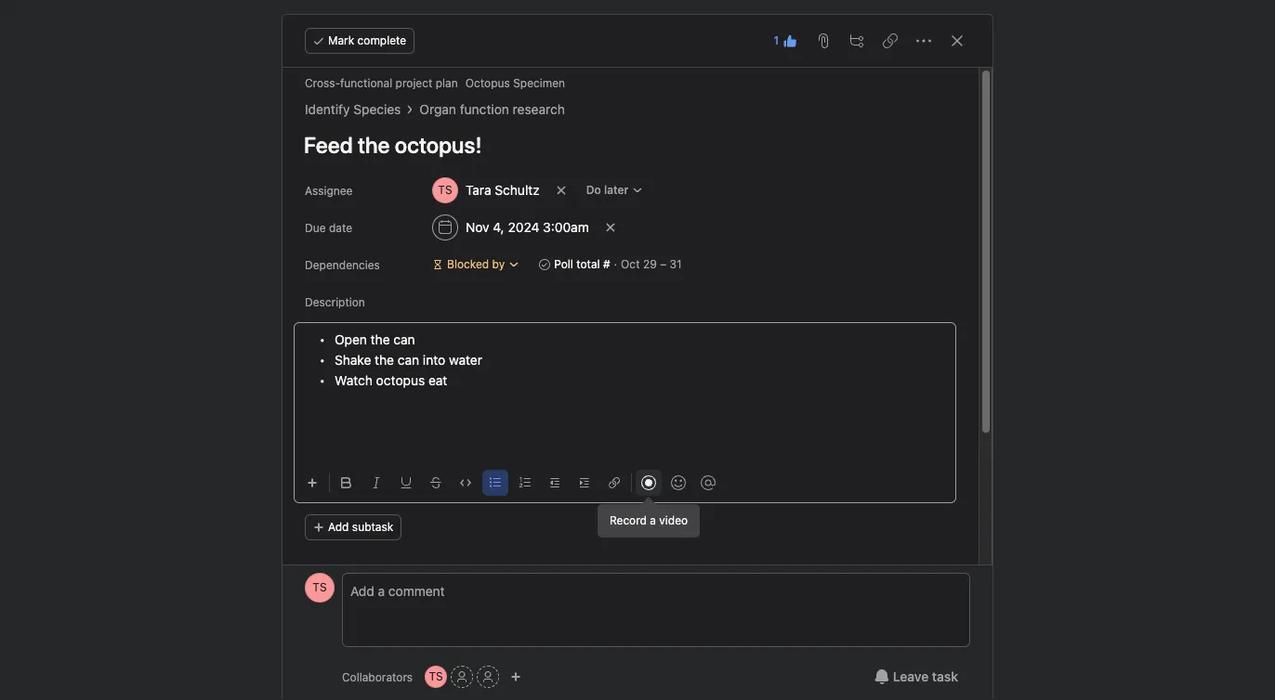Task type: vqa. For each thing, say whether or not it's contained in the screenshot.
COPY LINK IMAGE in the top of the page
no



Task type: describe. For each thing, give the bounding box(es) containing it.
water
[[449, 352, 482, 368]]

link image
[[609, 478, 620, 489]]

plan
[[436, 76, 458, 90]]

record
[[610, 514, 647, 528]]

poll
[[554, 258, 573, 271]]

cross-functional project plan link
[[305, 76, 458, 90]]

blocked
[[447, 258, 489, 271]]

29
[[643, 258, 657, 271]]

mark complete button
[[305, 28, 415, 54]]

function
[[460, 101, 509, 117]]

into
[[423, 352, 445, 368]]

do
[[586, 183, 601, 197]]

due
[[305, 221, 326, 235]]

blocked by button
[[424, 252, 528, 278]]

1 vertical spatial can
[[398, 352, 419, 368]]

date
[[329, 221, 352, 235]]

#
[[603, 258, 610, 271]]

remove assignee image
[[556, 185, 567, 196]]

add subtask button
[[305, 515, 402, 541]]

organ function research link
[[420, 99, 565, 120]]

research
[[513, 101, 565, 117]]

cross-
[[305, 76, 340, 90]]

poll total #
[[554, 258, 610, 271]]

0 vertical spatial can
[[394, 332, 415, 348]]

1 vertical spatial ts
[[429, 670, 443, 684]]

bulleted list image
[[490, 478, 501, 489]]

eat
[[429, 373, 447, 389]]

collaborators
[[342, 671, 413, 685]]

nov
[[466, 219, 489, 235]]

3:00am
[[543, 219, 589, 235]]

1
[[774, 33, 779, 47]]

subtask
[[352, 521, 394, 535]]

numbered list image
[[520, 478, 531, 489]]

0 horizontal spatial ts button
[[305, 574, 335, 603]]

leave task
[[893, 669, 958, 685]]

do later
[[586, 183, 629, 197]]

1 vertical spatial ts button
[[425, 667, 447, 689]]

record a video image
[[641, 476, 656, 491]]

underline image
[[401, 478, 412, 489]]

2024
[[508, 219, 540, 235]]

nov 4, 2024 3:00am
[[466, 219, 589, 235]]

do later button
[[578, 178, 652, 204]]

italics image
[[371, 478, 382, 489]]

copy task link image
[[883, 33, 898, 48]]

4,
[[493, 219, 505, 235]]

identify species
[[305, 101, 401, 117]]

octopus
[[376, 373, 425, 389]]

identify species link
[[305, 99, 401, 120]]

oct
[[621, 258, 640, 271]]

collapse task pane image
[[950, 33, 965, 48]]

clear due date image
[[605, 222, 616, 233]]

shake
[[335, 352, 371, 368]]

at mention image
[[701, 476, 716, 491]]

insert an object image
[[307, 478, 318, 489]]

attachments: add a file to this task, feed the octopus! image
[[816, 33, 831, 48]]

add or remove collaborators image
[[510, 672, 522, 683]]

0 vertical spatial the
[[371, 332, 390, 348]]

identify
[[305, 101, 350, 117]]

more actions for this task image
[[917, 33, 931, 48]]

functional
[[340, 76, 392, 90]]

–
[[660, 258, 667, 271]]

project
[[396, 76, 433, 90]]



Task type: locate. For each thing, give the bounding box(es) containing it.
due date
[[305, 221, 352, 235]]

feed the octopus! dialog
[[283, 15, 993, 701]]

main content containing identify species
[[283, 68, 979, 701]]

octopus
[[466, 76, 510, 90]]

nov 4, 2024 3:00am button
[[424, 211, 598, 244]]

add subtask
[[328, 521, 394, 535]]

can
[[394, 332, 415, 348], [398, 352, 419, 368]]

1 horizontal spatial ts button
[[425, 667, 447, 689]]

leave task button
[[862, 661, 971, 694]]

main content
[[283, 68, 979, 701]]

1 vertical spatial the
[[375, 352, 394, 368]]

dependencies
[[305, 258, 380, 272]]

blocked by
[[447, 258, 505, 271]]

task
[[932, 669, 958, 685]]

code image
[[460, 478, 471, 489]]

ts right collaborators
[[429, 670, 443, 684]]

ts button down add
[[305, 574, 335, 603]]

mark
[[328, 33, 354, 47]]

ts button right collaborators
[[425, 667, 447, 689]]

tara schultz button
[[424, 174, 548, 207]]

ts button
[[305, 574, 335, 603], [425, 667, 447, 689]]

record a video tooltip
[[599, 500, 699, 537]]

the right open
[[371, 332, 390, 348]]

increase list indent image
[[579, 478, 590, 489]]

add subtask image
[[850, 33, 865, 48]]

the
[[371, 332, 390, 348], [375, 352, 394, 368]]

a
[[650, 514, 656, 528]]

watch
[[335, 373, 373, 389]]

decrease list indent image
[[549, 478, 561, 489]]

total
[[577, 258, 600, 271]]

assignee
[[305, 184, 353, 198]]

by
[[492, 258, 505, 271]]

tara
[[466, 182, 491, 198]]

specimen
[[513, 76, 565, 90]]

0 vertical spatial ts
[[313, 581, 327, 595]]

open
[[335, 332, 367, 348]]

octopus specimen link
[[466, 76, 565, 90]]

1 horizontal spatial ts
[[429, 670, 443, 684]]

31
[[670, 258, 682, 271]]

toolbar
[[299, 462, 957, 504]]

complete
[[357, 33, 406, 47]]

toolbar inside feed the octopus! dialog
[[299, 462, 957, 504]]

Task Name text field
[[292, 124, 957, 166]]

ts
[[313, 581, 327, 595], [429, 670, 443, 684]]

open the can shake the can into water watch octopus eat
[[335, 332, 482, 389]]

tara schultz
[[466, 182, 540, 198]]

strikethrough image
[[430, 478, 442, 489]]

ts down add subtask button
[[313, 581, 327, 595]]

organ function research
[[420, 101, 565, 117]]

organ
[[420, 101, 456, 117]]

main content inside feed the octopus! dialog
[[283, 68, 979, 701]]

the up octopus
[[375, 352, 394, 368]]

leave
[[893, 669, 929, 685]]

schultz
[[495, 182, 540, 198]]

description
[[305, 296, 365, 310]]

cross-functional project plan octopus specimen
[[305, 76, 565, 90]]

later
[[604, 183, 629, 197]]

add
[[328, 521, 349, 535]]

record a video
[[610, 514, 688, 528]]

mark complete
[[328, 33, 406, 47]]

1 button
[[768, 28, 803, 54]]

species
[[354, 101, 401, 117]]

oct 29 – 31
[[621, 258, 682, 271]]

bold image
[[341, 478, 352, 489]]

video
[[659, 514, 688, 528]]

0 horizontal spatial ts
[[313, 581, 327, 595]]

emoji image
[[671, 476, 686, 491]]

0 vertical spatial ts button
[[305, 574, 335, 603]]



